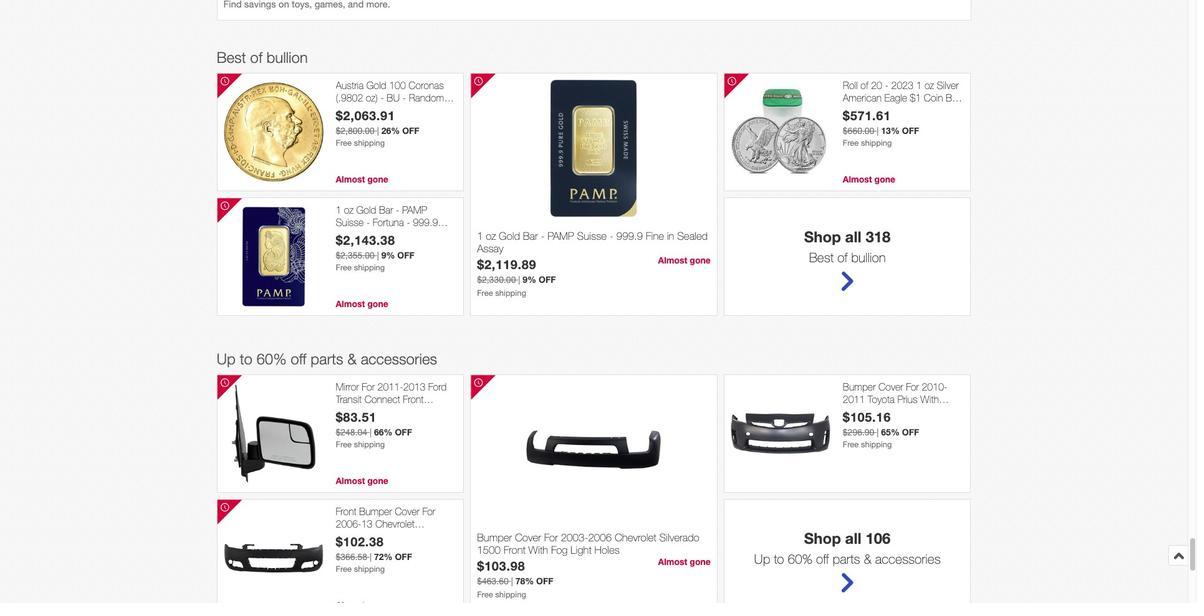 Task type: locate. For each thing, give the bounding box(es) containing it.
$2,143.38
[[336, 233, 395, 248]]

60%
[[257, 351, 287, 368], [788, 552, 813, 567]]

shipping down $2,330.00
[[496, 289, 526, 298]]

1 vertical spatial 1
[[336, 205, 342, 216]]

9% inside 1 oz gold bar - pamp suisse - 999.9 fine in sealed assay $2,119.89 $2,330.00 | 9% off free shipping
[[523, 275, 537, 285]]

oz inside roll of 20 - 2023 1 oz silver american eagle $1 coin bu (lot, tube of 20)
[[925, 80, 935, 91]]

0 horizontal spatial primed
[[368, 543, 397, 554]]

0 horizontal spatial bumper
[[359, 507, 392, 518]]

almost for $103.98
[[659, 557, 688, 568]]

pamp inside 1 oz gold bar - pamp suisse - 999.9 fine in sealed assay $2,119.89 $2,330.00 | 9% off free shipping
[[548, 230, 575, 243]]

transit
[[336, 394, 362, 405]]

0 horizontal spatial suisse
[[336, 217, 364, 228]]

0 horizontal spatial to
[[240, 351, 253, 368]]

1 vertical spatial bullion
[[852, 250, 886, 265]]

oz up $2,119.89
[[486, 230, 496, 243]]

random
[[409, 92, 444, 103]]

shop all 106 up to 60% off parts & accessories
[[755, 531, 941, 567]]

gone for $103.98
[[690, 557, 711, 568]]

1 vertical spatial all
[[846, 531, 862, 548]]

primed
[[843, 418, 872, 429], [368, 543, 397, 554]]

off inside 1 oz gold bar - pamp suisse - 999.9 fine in sealed assay $2,119.89 $2,330.00 | 9% off free shipping
[[539, 275, 556, 285]]

primed down 16 on the bottom left
[[368, 543, 397, 554]]

assay up $2,119.89
[[477, 243, 504, 255]]

0 vertical spatial &
[[348, 351, 357, 368]]

almost gone for $103.98
[[659, 557, 711, 568]]

pamp
[[402, 205, 427, 216], [548, 230, 575, 243]]

primed inside bumper cover for 2010- 2011 toyota prius with halogen headlights front primed
[[843, 418, 872, 429]]

1 vertical spatial with
[[529, 545, 548, 557]]

1 up $1
[[917, 80, 922, 91]]

shipping down 65%
[[862, 440, 893, 450]]

| for $2,063.91
[[377, 126, 379, 136]]

20)
[[898, 104, 911, 115]]

2011-
[[378, 382, 404, 393]]

bumper up 13 at the left bottom of page
[[359, 507, 392, 518]]

1 horizontal spatial in
[[667, 230, 675, 243]]

1 horizontal spatial oz
[[486, 230, 496, 243]]

shipping down 78%
[[496, 591, 526, 600]]

in inside 1 oz gold bar - pamp suisse - fortuna - 999.9 fine in sealed assay
[[356, 229, 363, 240]]

shipping inside $102.38 $366.58 | 72% off free shipping
[[354, 565, 385, 574]]

| inside 1 oz gold bar - pamp suisse - 999.9 fine in sealed assay $2,119.89 $2,330.00 | 9% off free shipping
[[519, 275, 521, 285]]

american
[[843, 92, 882, 103]]

bumper inside bumper cover for 2010- 2011 toyota prius with halogen headlights front primed
[[843, 382, 876, 393]]

& up the mirror
[[348, 351, 357, 368]]

1 vertical spatial accessories
[[876, 552, 941, 567]]

up to 60% off parts & accessories
[[217, 351, 437, 368]]

free
[[336, 138, 352, 148], [843, 138, 859, 148], [336, 263, 352, 272], [477, 289, 493, 298], [336, 440, 352, 450], [843, 440, 859, 450], [336, 565, 352, 574], [477, 591, 493, 600]]

1 horizontal spatial sealed
[[678, 230, 708, 243]]

2 all from the top
[[846, 531, 862, 548]]

| left 65%
[[877, 428, 879, 438]]

1 vertical spatial up
[[755, 552, 771, 567]]

1 vertical spatial 999.9
[[617, 230, 643, 243]]

0 horizontal spatial in
[[356, 229, 363, 240]]

impala
[[406, 531, 433, 542]]

free inside $571.61 $660.00 | 13% off free shipping
[[843, 138, 859, 148]]

0 horizontal spatial bar
[[379, 205, 393, 216]]

front up $103.98
[[504, 545, 526, 557]]

0 vertical spatial with
[[921, 394, 940, 405]]

0 vertical spatial 1
[[917, 80, 922, 91]]

2 vertical spatial 1
[[477, 230, 483, 243]]

best
[[217, 49, 246, 66], [810, 250, 834, 265]]

gold inside austria gold 100 coronas (.9802 oz) - bu - random date
[[367, 80, 387, 91]]

assay inside 1 oz gold bar - pamp suisse - fortuna - 999.9 fine in sealed assay
[[397, 229, 422, 240]]

shop
[[805, 229, 842, 246], [805, 531, 842, 548]]

1 horizontal spatial assay
[[477, 243, 504, 255]]

sealed inside 1 oz gold bar - pamp suisse - 999.9 fine in sealed assay $2,119.89 $2,330.00 | 9% off free shipping
[[678, 230, 708, 243]]

bar
[[379, 205, 393, 216], [523, 230, 538, 243]]

mirror for 2011-2013 ford transit connect front passenger side textured black
[[336, 382, 447, 429]]

assay down fortuna
[[397, 229, 422, 240]]

suisse inside 1 oz gold bar - pamp suisse - 999.9 fine in sealed assay $2,119.89 $2,330.00 | 9% off free shipping
[[577, 230, 607, 243]]

cover for with
[[879, 382, 904, 393]]

0 vertical spatial oz
[[925, 80, 935, 91]]

1 vertical spatial oz
[[344, 205, 354, 216]]

| inside '$2,063.91 $2,800.00 | 26% off free shipping'
[[377, 126, 379, 136]]

with inside bumper cover for 2010- 2011 toyota prius with halogen headlights front primed
[[921, 394, 940, 405]]

2 vertical spatial cover
[[515, 532, 542, 545]]

shop for shop all 318
[[805, 229, 842, 246]]

1 vertical spatial assay
[[477, 243, 504, 255]]

of
[[250, 49, 263, 66], [861, 80, 869, 91], [887, 104, 895, 115], [838, 250, 848, 265]]

free inside '$2,143.38 $2,355.00 | 9% off free shipping'
[[336, 263, 352, 272]]

| inside '$2,143.38 $2,355.00 | 9% off free shipping'
[[377, 251, 379, 261]]

to inside shop all 106 up to 60% off parts & accessories
[[774, 552, 785, 567]]

bar inside 1 oz gold bar - pamp suisse - 999.9 fine in sealed assay $2,119.89 $2,330.00 | 9% off free shipping
[[523, 230, 538, 243]]

1 up $2,143.38
[[336, 205, 342, 216]]

pamp for sealed
[[402, 205, 427, 216]]

$83.51
[[336, 410, 377, 425]]

free for $83.51
[[336, 440, 352, 450]]

for up "fog"
[[545, 532, 558, 545]]

cover inside bumper cover for 2010- 2011 toyota prius with halogen headlights front primed
[[879, 382, 904, 393]]

mirror
[[336, 382, 359, 393]]

oz for sealed
[[344, 205, 354, 216]]

free down "$463.60"
[[477, 591, 493, 600]]

bumper up 2011
[[843, 382, 876, 393]]

austria gold 100 coronas (.9802 oz) - bu - random date link
[[336, 80, 457, 115]]

1500
[[477, 545, 501, 557]]

0 horizontal spatial parts
[[311, 351, 344, 368]]

cover up toyota
[[879, 382, 904, 393]]

1
[[917, 80, 922, 91], [336, 205, 342, 216], [477, 230, 483, 243]]

fine inside 1 oz gold bar - pamp suisse - 999.9 fine in sealed assay $2,119.89 $2,330.00 | 9% off free shipping
[[646, 230, 664, 243]]

free inside '$105.16 $296.90 | 65% off free shipping'
[[843, 440, 859, 450]]

0 vertical spatial accessories
[[361, 351, 437, 368]]

1 all from the top
[[846, 229, 862, 246]]

| inside $83.51 $248.04 | 66% off free shipping
[[370, 428, 372, 438]]

for inside bumper cover for 2003-2006 chevrolet silverado 1500 front with fog light holes $103.98 $463.60 | 78% off free shipping
[[545, 532, 558, 545]]

all inside shop all 106 up to 60% off parts & accessories
[[846, 531, 862, 548]]

1 horizontal spatial parts
[[833, 552, 861, 567]]

bar up $2,119.89
[[523, 230, 538, 243]]

up inside shop all 106 up to 60% off parts & accessories
[[755, 552, 771, 567]]

1 horizontal spatial 1
[[477, 230, 483, 243]]

accessories down 106
[[876, 552, 941, 567]]

| inside $102.38 $366.58 | 72% off free shipping
[[370, 553, 372, 563]]

free for $102.38
[[336, 565, 352, 574]]

front inside bumper cover for 2003-2006 chevrolet silverado 1500 front with fog light holes $103.98 $463.60 | 78% off free shipping
[[504, 545, 526, 557]]

for up impala
[[423, 507, 436, 518]]

1 horizontal spatial to
[[774, 552, 785, 567]]

front inside front bumper cover for 2006-13 chevrolet impala/2014-16 impala limited primed
[[336, 507, 357, 518]]

off inside $83.51 $248.04 | 66% off free shipping
[[395, 427, 412, 438]]

1 bu from the left
[[387, 92, 400, 103]]

all left "318"
[[846, 229, 862, 246]]

free for $571.61
[[843, 138, 859, 148]]

0 vertical spatial chevrolet
[[376, 519, 415, 530]]

13%
[[882, 125, 900, 136]]

shipping down $2,355.00
[[354, 263, 385, 272]]

gone for $571.61
[[875, 174, 896, 185]]

9% down $2,119.89
[[523, 275, 537, 285]]

2 shop from the top
[[805, 531, 842, 548]]

1 vertical spatial best
[[810, 250, 834, 265]]

free down $366.58
[[336, 565, 352, 574]]

for inside front bumper cover for 2006-13 chevrolet impala/2014-16 impala limited primed
[[423, 507, 436, 518]]

front
[[403, 394, 424, 405], [927, 406, 948, 417], [336, 507, 357, 518], [504, 545, 526, 557]]

shipping for $105.16
[[862, 440, 893, 450]]

2 horizontal spatial bumper
[[843, 382, 876, 393]]

0 horizontal spatial sealed
[[366, 229, 394, 240]]

1 vertical spatial pamp
[[548, 230, 575, 243]]

0 vertical spatial 999.9
[[413, 217, 438, 228]]

$2,800.00
[[336, 126, 375, 136]]

1 horizontal spatial up
[[755, 552, 771, 567]]

1 vertical spatial chevrolet
[[615, 532, 657, 545]]

bumper up "1500"
[[477, 532, 512, 545]]

off inside $571.61 $660.00 | 13% off free shipping
[[903, 125, 920, 136]]

2 vertical spatial gold
[[499, 230, 520, 243]]

gold for sealed
[[356, 205, 376, 216]]

accessories inside shop all 106 up to 60% off parts & accessories
[[876, 552, 941, 567]]

off inside $102.38 $366.58 | 72% off free shipping
[[395, 552, 412, 563]]

pamp inside 1 oz gold bar - pamp suisse - fortuna - 999.9 fine in sealed assay
[[402, 205, 427, 216]]

shipping inside bumper cover for 2003-2006 chevrolet silverado 1500 front with fog light holes $103.98 $463.60 | 78% off free shipping
[[496, 591, 526, 600]]

bumper inside bumper cover for 2003-2006 chevrolet silverado 1500 front with fog light holes $103.98 $463.60 | 78% off free shipping
[[477, 532, 512, 545]]

limited
[[336, 543, 365, 554]]

| left 66%
[[370, 428, 372, 438]]

1 horizontal spatial 60%
[[788, 552, 813, 567]]

gold up $2,119.89
[[499, 230, 520, 243]]

2010-
[[922, 382, 948, 393]]

headlights
[[881, 406, 924, 417]]

9% down $2,143.38
[[382, 250, 395, 261]]

oz inside 1 oz gold bar - pamp suisse - fortuna - 999.9 fine in sealed assay
[[344, 205, 354, 216]]

-
[[886, 80, 889, 91], [381, 92, 384, 103], [403, 92, 406, 103], [396, 205, 400, 216], [367, 217, 370, 228], [407, 217, 410, 228], [541, 230, 545, 243], [610, 230, 614, 243]]

13
[[362, 519, 373, 530]]

1 horizontal spatial suisse
[[577, 230, 607, 243]]

free inside $102.38 $366.58 | 72% off free shipping
[[336, 565, 352, 574]]

0 horizontal spatial bu
[[387, 92, 400, 103]]

best inside shop all 318 best of bullion
[[810, 250, 834, 265]]

0 vertical spatial gold
[[367, 80, 387, 91]]

1 for sealed
[[336, 205, 342, 216]]

1 shop from the top
[[805, 229, 842, 246]]

chevrolet up holes
[[615, 532, 657, 545]]

suisse for $2,119.89
[[577, 230, 607, 243]]

| left 72%
[[370, 553, 372, 563]]

2 horizontal spatial oz
[[925, 80, 935, 91]]

free down $248.04
[[336, 440, 352, 450]]

shipping down $2,800.00
[[354, 138, 385, 148]]

all left 106
[[846, 531, 862, 548]]

60% inside shop all 106 up to 60% off parts & accessories
[[788, 552, 813, 567]]

bu down 100
[[387, 92, 400, 103]]

1 vertical spatial gold
[[356, 205, 376, 216]]

almost for $571.61
[[843, 174, 873, 185]]

oz)
[[366, 92, 378, 103]]

1 up $2,119.89
[[477, 230, 483, 243]]

0 vertical spatial shop
[[805, 229, 842, 246]]

for up 'prius'
[[907, 382, 920, 393]]

gone for $2,119.89
[[690, 255, 711, 266]]

0 vertical spatial 60%
[[257, 351, 287, 368]]

0 horizontal spatial cover
[[395, 507, 420, 518]]

| left 26%
[[377, 126, 379, 136]]

1 horizontal spatial 999.9
[[617, 230, 643, 243]]

almost for $2,063.91
[[336, 174, 365, 185]]

0 vertical spatial cover
[[879, 382, 904, 393]]

$248.04
[[336, 428, 368, 438]]

suisse inside 1 oz gold bar - pamp suisse - fortuna - 999.9 fine in sealed assay
[[336, 217, 364, 228]]

1 horizontal spatial bar
[[523, 230, 538, 243]]

1 vertical spatial primed
[[368, 543, 397, 554]]

0 vertical spatial suisse
[[336, 217, 364, 228]]

free inside $83.51 $248.04 | 66% off free shipping
[[336, 440, 352, 450]]

with left "fog"
[[529, 545, 548, 557]]

1 horizontal spatial fine
[[646, 230, 664, 243]]

1 vertical spatial to
[[774, 552, 785, 567]]

shop inside shop all 106 up to 60% off parts & accessories
[[805, 531, 842, 548]]

primed inside front bumper cover for 2006-13 chevrolet impala/2014-16 impala limited primed
[[368, 543, 397, 554]]

cover up $103.98
[[515, 532, 542, 545]]

in inside 1 oz gold bar - pamp suisse - 999.9 fine in sealed assay $2,119.89 $2,330.00 | 9% off free shipping
[[667, 230, 675, 243]]

shipping down 13% at the right top of the page
[[862, 138, 893, 148]]

all
[[846, 229, 862, 246], [846, 531, 862, 548]]

1 horizontal spatial best
[[810, 250, 834, 265]]

shipping inside $83.51 $248.04 | 66% off free shipping
[[354, 440, 385, 450]]

holes
[[595, 545, 620, 557]]

shipping inside 1 oz gold bar - pamp suisse - 999.9 fine in sealed assay $2,119.89 $2,330.00 | 9% off free shipping
[[496, 289, 526, 298]]

2 bu from the left
[[946, 92, 959, 103]]

shop for shop all 106
[[805, 531, 842, 548]]

eagle
[[885, 92, 908, 103]]

1 horizontal spatial with
[[921, 394, 940, 405]]

0 vertical spatial primed
[[843, 418, 872, 429]]

0 horizontal spatial 999.9
[[413, 217, 438, 228]]

free for $2,143.38
[[336, 263, 352, 272]]

primed down halogen
[[843, 418, 872, 429]]

shipping down 72%
[[354, 565, 385, 574]]

1 horizontal spatial bumper
[[477, 532, 512, 545]]

999.9
[[413, 217, 438, 228], [617, 230, 643, 243]]

roll of 20 - 2023 1 oz silver american eagle $1 coin bu (lot, tube of 20) link
[[843, 80, 965, 115]]

1 horizontal spatial bu
[[946, 92, 959, 103]]

| inside bumper cover for 2003-2006 chevrolet silverado 1500 front with fog light holes $103.98 $463.60 | 78% off free shipping
[[511, 577, 513, 587]]

front up 2006-
[[336, 507, 357, 518]]

almost gone for $83.51
[[336, 476, 389, 487]]

almost
[[336, 174, 365, 185], [843, 174, 873, 185], [659, 255, 688, 266], [336, 299, 365, 310], [336, 476, 365, 487], [659, 557, 688, 568]]

free down $2,330.00
[[477, 289, 493, 298]]

0 vertical spatial all
[[846, 229, 862, 246]]

almost gone
[[336, 174, 389, 185], [843, 174, 896, 185], [659, 255, 711, 266], [336, 299, 389, 310], [336, 476, 389, 487], [659, 557, 711, 568]]

shop left 106
[[805, 531, 842, 548]]

0 vertical spatial assay
[[397, 229, 422, 240]]

1 horizontal spatial bullion
[[852, 250, 886, 265]]

$105.16
[[843, 410, 892, 425]]

free down $2,800.00
[[336, 138, 352, 148]]

shipping down 66%
[[354, 440, 385, 450]]

oz inside 1 oz gold bar - pamp suisse - 999.9 fine in sealed assay $2,119.89 $2,330.00 | 9% off free shipping
[[486, 230, 496, 243]]

|
[[377, 126, 379, 136], [877, 126, 879, 136], [377, 251, 379, 261], [519, 275, 521, 285], [370, 428, 372, 438], [877, 428, 879, 438], [370, 553, 372, 563], [511, 577, 513, 587]]

bar for sealed
[[379, 205, 393, 216]]

26%
[[382, 125, 400, 136]]

almost for $2,143.38
[[336, 299, 365, 310]]

assay inside 1 oz gold bar - pamp suisse - 999.9 fine in sealed assay $2,119.89 $2,330.00 | 9% off free shipping
[[477, 243, 504, 255]]

| inside $571.61 $660.00 | 13% off free shipping
[[877, 126, 879, 136]]

chevrolet
[[376, 519, 415, 530], [615, 532, 657, 545]]

shipping inside '$105.16 $296.90 | 65% off free shipping'
[[862, 440, 893, 450]]

free inside '$2,063.91 $2,800.00 | 26% off free shipping'
[[336, 138, 352, 148]]

2 horizontal spatial cover
[[879, 382, 904, 393]]

0 vertical spatial best
[[217, 49, 246, 66]]

free down $296.90
[[843, 440, 859, 450]]

1 horizontal spatial &
[[864, 552, 872, 567]]

bullion
[[267, 49, 308, 66], [852, 250, 886, 265]]

sealed inside 1 oz gold bar - pamp suisse - fortuna - 999.9 fine in sealed assay
[[366, 229, 394, 240]]

cover up 16 on the bottom left
[[395, 507, 420, 518]]

chevrolet up 16 on the bottom left
[[376, 519, 415, 530]]

bar inside 1 oz gold bar - pamp suisse - fortuna - 999.9 fine in sealed assay
[[379, 205, 393, 216]]

& down 106
[[864, 552, 872, 567]]

shipping inside $571.61 $660.00 | 13% off free shipping
[[862, 138, 893, 148]]

0 vertical spatial bar
[[379, 205, 393, 216]]

shipping inside '$2,063.91 $2,800.00 | 26% off free shipping'
[[354, 138, 385, 148]]

accessories up 2011-
[[361, 351, 437, 368]]

- inside roll of 20 - 2023 1 oz silver american eagle $1 coin bu (lot, tube of 20)
[[886, 80, 889, 91]]

all inside shop all 318 best of bullion
[[846, 229, 862, 246]]

1 inside 1 oz gold bar - pamp suisse - fortuna - 999.9 fine in sealed assay
[[336, 205, 342, 216]]

$2,143.38 $2,355.00 | 9% off free shipping
[[336, 233, 415, 272]]

free down $2,355.00
[[336, 263, 352, 272]]

| for $105.16
[[877, 428, 879, 438]]

2 horizontal spatial 1
[[917, 80, 922, 91]]

cover inside bumper cover for 2003-2006 chevrolet silverado 1500 front with fog light holes $103.98 $463.60 | 78% off free shipping
[[515, 532, 542, 545]]

with down 2010-
[[921, 394, 940, 405]]

1 horizontal spatial chevrolet
[[615, 532, 657, 545]]

textured
[[404, 406, 439, 417]]

for up connect
[[362, 382, 375, 393]]

in
[[356, 229, 363, 240], [667, 230, 675, 243]]

front inside bumper cover for 2010- 2011 toyota prius with halogen headlights front primed
[[927, 406, 948, 417]]

0 vertical spatial 9%
[[382, 250, 395, 261]]

shipping inside '$2,143.38 $2,355.00 | 9% off free shipping'
[[354, 263, 385, 272]]

0 horizontal spatial bullion
[[267, 49, 308, 66]]

1 vertical spatial bumper
[[359, 507, 392, 518]]

2 vertical spatial oz
[[486, 230, 496, 243]]

shop left "318"
[[805, 229, 842, 246]]

gold inside 1 oz gold bar - pamp suisse - 999.9 fine in sealed assay $2,119.89 $2,330.00 | 9% off free shipping
[[499, 230, 520, 243]]

2 vertical spatial bumper
[[477, 532, 512, 545]]

silverado
[[660, 532, 700, 545]]

front down 2013
[[403, 394, 424, 405]]

1 horizontal spatial accessories
[[876, 552, 941, 567]]

accessories
[[361, 351, 437, 368], [876, 552, 941, 567]]

1 vertical spatial bar
[[523, 230, 538, 243]]

free for $105.16
[[843, 440, 859, 450]]

1 vertical spatial 9%
[[523, 275, 537, 285]]

1 vertical spatial shop
[[805, 531, 842, 548]]

1 vertical spatial cover
[[395, 507, 420, 518]]

shop inside shop all 318 best of bullion
[[805, 229, 842, 246]]

| inside '$105.16 $296.90 | 65% off free shipping'
[[877, 428, 879, 438]]

| down $2,119.89
[[519, 275, 521, 285]]

0 horizontal spatial 9%
[[382, 250, 395, 261]]

front down 2010-
[[927, 406, 948, 417]]

bar up fortuna
[[379, 205, 393, 216]]

assay
[[397, 229, 422, 240], [477, 243, 504, 255]]

| left 78%
[[511, 577, 513, 587]]

fine
[[336, 229, 353, 240], [646, 230, 664, 243]]

for inside 'mirror for 2011-2013 ford transit connect front passenger side textured black'
[[362, 382, 375, 393]]

2023
[[892, 80, 914, 91]]

1 vertical spatial &
[[864, 552, 872, 567]]

gone for $2,143.38
[[368, 299, 389, 310]]

0 horizontal spatial accessories
[[361, 351, 437, 368]]

1 horizontal spatial pamp
[[548, 230, 575, 243]]

bumper cover for 2010- 2011 toyota prius with halogen headlights front primed
[[843, 382, 948, 429]]

free down the $660.00
[[843, 138, 859, 148]]

gold up oz)
[[367, 80, 387, 91]]

bu down the silver
[[946, 92, 959, 103]]

off inside '$105.16 $296.90 | 65% off free shipping'
[[903, 427, 920, 438]]

0 horizontal spatial assay
[[397, 229, 422, 240]]

off inside '$2,143.38 $2,355.00 | 9% off free shipping'
[[398, 250, 415, 261]]

0 horizontal spatial 60%
[[257, 351, 287, 368]]

oz up $2,143.38
[[344, 205, 354, 216]]

black
[[336, 418, 359, 429]]

1 oz gold bar - pamp suisse - 999.9 fine in sealed assay $2,119.89 $2,330.00 | 9% off free shipping
[[477, 230, 708, 298]]

| left 13% at the right top of the page
[[877, 126, 879, 136]]

0 horizontal spatial with
[[529, 545, 548, 557]]

1 horizontal spatial cover
[[515, 532, 542, 545]]

gold up fortuna
[[356, 205, 376, 216]]

1 vertical spatial 60%
[[788, 552, 813, 567]]

0 horizontal spatial oz
[[344, 205, 354, 216]]

1 horizontal spatial primed
[[843, 418, 872, 429]]

0 horizontal spatial pamp
[[402, 205, 427, 216]]

for
[[362, 382, 375, 393], [907, 382, 920, 393], [423, 507, 436, 518], [545, 532, 558, 545]]

oz up coin
[[925, 80, 935, 91]]

gold inside 1 oz gold bar - pamp suisse - fortuna - 999.9 fine in sealed assay
[[356, 205, 376, 216]]

fog
[[551, 545, 568, 557]]

bar for $2,119.89
[[523, 230, 538, 243]]

999.9 inside 1 oz gold bar - pamp suisse - 999.9 fine in sealed assay $2,119.89 $2,330.00 | 9% off free shipping
[[617, 230, 643, 243]]

| down $2,143.38
[[377, 251, 379, 261]]

0 horizontal spatial &
[[348, 351, 357, 368]]

1 vertical spatial parts
[[833, 552, 861, 567]]

1 vertical spatial suisse
[[577, 230, 607, 243]]

off
[[402, 125, 420, 136], [903, 125, 920, 136], [398, 250, 415, 261], [539, 275, 556, 285], [291, 351, 307, 368], [395, 427, 412, 438], [903, 427, 920, 438], [395, 552, 412, 563], [817, 552, 830, 567], [537, 576, 554, 587]]

gold
[[367, 80, 387, 91], [356, 205, 376, 216], [499, 230, 520, 243]]

suisse
[[336, 217, 364, 228], [577, 230, 607, 243]]

bumper cover for 2010- 2011 toyota prius with halogen headlights front primed link
[[843, 382, 965, 429]]

1 inside 1 oz gold bar - pamp suisse - 999.9 fine in sealed assay $2,119.89 $2,330.00 | 9% off free shipping
[[477, 230, 483, 243]]

0 horizontal spatial 1
[[336, 205, 342, 216]]

mirror for 2011-2013 ford transit connect front passenger side textured black link
[[336, 382, 457, 429]]

(lot,
[[843, 104, 861, 115]]



Task type: vqa. For each thing, say whether or not it's contained in the screenshot.
see
no



Task type: describe. For each thing, give the bounding box(es) containing it.
austria
[[336, 80, 364, 91]]

front bumper cover for 2006-13 chevrolet impala/2014-16 impala limited primed link
[[336, 507, 457, 554]]

halogen
[[843, 406, 878, 417]]

of inside shop all 318 best of bullion
[[838, 250, 848, 265]]

coronas
[[409, 80, 444, 91]]

1 oz gold bar - pamp suisse - fortuna - 999.9 fine in sealed assay
[[336, 205, 438, 240]]

20
[[872, 80, 883, 91]]

$660.00
[[843, 126, 875, 136]]

light
[[571, 545, 592, 557]]

impala/2014-
[[336, 531, 392, 542]]

shipping for $102.38
[[354, 565, 385, 574]]

shipping for $2,143.38
[[354, 263, 385, 272]]

$2,119.89
[[477, 257, 537, 272]]

| for $571.61
[[877, 126, 879, 136]]

tube
[[864, 104, 884, 115]]

shop all 318 best of bullion
[[805, 229, 891, 265]]

999.9 inside 1 oz gold bar - pamp suisse - fortuna - 999.9 fine in sealed assay
[[413, 217, 438, 228]]

chevrolet inside bumper cover for 2003-2006 chevrolet silverado 1500 front with fog light holes $103.98 $463.60 | 78% off free shipping
[[615, 532, 657, 545]]

bumper cover for 2003-2006 chevrolet silverado 1500 front with fog light holes $103.98 $463.60 | 78% off free shipping
[[477, 532, 700, 600]]

$571.61
[[843, 108, 892, 123]]

coin
[[924, 92, 944, 103]]

2013
[[404, 382, 426, 393]]

with inside bumper cover for 2003-2006 chevrolet silverado 1500 front with fog light holes $103.98 $463.60 | 78% off free shipping
[[529, 545, 548, 557]]

all for 318
[[846, 229, 862, 246]]

1 inside roll of 20 - 2023 1 oz silver american eagle $1 coin bu (lot, tube of 20)
[[917, 80, 922, 91]]

side
[[383, 406, 401, 417]]

silver
[[937, 80, 959, 91]]

0 vertical spatial to
[[240, 351, 253, 368]]

$571.61 $660.00 | 13% off free shipping
[[843, 108, 920, 148]]

bumper inside front bumper cover for 2006-13 chevrolet impala/2014-16 impala limited primed
[[359, 507, 392, 518]]

& inside shop all 106 up to 60% off parts & accessories
[[864, 552, 872, 567]]

passenger
[[336, 406, 380, 417]]

bumper cover for 2003-2006 chevrolet silverado 1500 front with fog light holes link
[[477, 532, 711, 559]]

almost for $83.51
[[336, 476, 365, 487]]

oz for $2,119.89
[[486, 230, 496, 243]]

72%
[[374, 552, 393, 563]]

toyota
[[868, 394, 895, 405]]

$463.60
[[477, 577, 509, 587]]

$2,355.00
[[336, 251, 375, 261]]

$103.98
[[477, 559, 526, 574]]

(.9802
[[336, 92, 363, 103]]

0 vertical spatial parts
[[311, 351, 344, 368]]

for inside bumper cover for 2010- 2011 toyota prius with halogen headlights front primed
[[907, 382, 920, 393]]

106
[[866, 531, 891, 548]]

fine inside 1 oz gold bar - pamp suisse - fortuna - 999.9 fine in sealed assay
[[336, 229, 353, 240]]

$2,330.00
[[477, 275, 516, 285]]

2003-
[[561, 532, 589, 545]]

0 vertical spatial bullion
[[267, 49, 308, 66]]

roll of 20 - 2023 1 oz silver american eagle $1 coin bu (lot, tube of 20)
[[843, 80, 959, 115]]

$2,063.91
[[336, 108, 395, 123]]

bu inside roll of 20 - 2023 1 oz silver american eagle $1 coin bu (lot, tube of 20)
[[946, 92, 959, 103]]

roll
[[843, 80, 858, 91]]

$83.51 $248.04 | 66% off free shipping
[[336, 410, 412, 450]]

66%
[[374, 427, 393, 438]]

bullion inside shop all 318 best of bullion
[[852, 250, 886, 265]]

2011
[[843, 394, 866, 405]]

connect
[[365, 394, 400, 405]]

austria gold 100 coronas (.9802 oz) - bu - random date
[[336, 80, 444, 115]]

1 for $2,119.89
[[477, 230, 483, 243]]

1 oz gold bar - pamp suisse - 999.9 fine in sealed assay link
[[477, 230, 711, 257]]

bu inside austria gold 100 coronas (.9802 oz) - bu - random date
[[387, 92, 400, 103]]

1 oz gold bar - pamp suisse - fortuna - 999.9 fine in sealed assay link
[[336, 205, 457, 240]]

free inside 1 oz gold bar - pamp suisse - 999.9 fine in sealed assay $2,119.89 $2,330.00 | 9% off free shipping
[[477, 289, 493, 298]]

front bumper cover for 2006-13 chevrolet impala/2014-16 impala limited primed
[[336, 507, 436, 554]]

prius
[[898, 394, 918, 405]]

off inside '$2,063.91 $2,800.00 | 26% off free shipping'
[[402, 125, 420, 136]]

free inside bumper cover for 2003-2006 chevrolet silverado 1500 front with fog light holes $103.98 $463.60 | 78% off free shipping
[[477, 591, 493, 600]]

0 horizontal spatial up
[[217, 351, 236, 368]]

fortuna
[[373, 217, 404, 228]]

$1
[[911, 92, 922, 103]]

free for $2,063.91
[[336, 138, 352, 148]]

gold for $2,119.89
[[499, 230, 520, 243]]

almost gone for $2,143.38
[[336, 299, 389, 310]]

almost gone for $571.61
[[843, 174, 896, 185]]

primed for $105.16
[[843, 418, 872, 429]]

cover inside front bumper cover for 2006-13 chevrolet impala/2014-16 impala limited primed
[[395, 507, 420, 518]]

gone for $2,063.91
[[368, 174, 389, 185]]

2006-
[[336, 519, 362, 530]]

2006
[[589, 532, 612, 545]]

78%
[[516, 576, 534, 587]]

shipping for $571.61
[[862, 138, 893, 148]]

$2,063.91 $2,800.00 | 26% off free shipping
[[336, 108, 420, 148]]

almost for $2,119.89
[[659, 255, 688, 266]]

almost gone for $2,119.89
[[659, 255, 711, 266]]

$366.58
[[336, 553, 368, 563]]

$296.90
[[843, 428, 875, 438]]

| for $2,143.38
[[377, 251, 379, 261]]

chevrolet inside front bumper cover for 2006-13 chevrolet impala/2014-16 impala limited primed
[[376, 519, 415, 530]]

| for $102.38
[[370, 553, 372, 563]]

almost gone for $2,063.91
[[336, 174, 389, 185]]

65%
[[882, 427, 900, 438]]

all for 106
[[846, 531, 862, 548]]

9% inside '$2,143.38 $2,355.00 | 9% off free shipping'
[[382, 250, 395, 261]]

off inside shop all 106 up to 60% off parts & accessories
[[817, 552, 830, 567]]

parts inside shop all 106 up to 60% off parts & accessories
[[833, 552, 861, 567]]

cover for 1500
[[515, 532, 542, 545]]

front inside 'mirror for 2011-2013 ford transit connect front passenger side textured black'
[[403, 394, 424, 405]]

bumper for with
[[843, 382, 876, 393]]

gone for $83.51
[[368, 476, 389, 487]]

primed for $102.38
[[368, 543, 397, 554]]

suisse for sealed
[[336, 217, 364, 228]]

$102.38 $366.58 | 72% off free shipping
[[336, 535, 412, 574]]

0 horizontal spatial best
[[217, 49, 246, 66]]

date
[[336, 104, 355, 115]]

100
[[389, 80, 406, 91]]

shipping for $2,063.91
[[354, 138, 385, 148]]

pamp for $2,119.89
[[548, 230, 575, 243]]

$105.16 $296.90 | 65% off free shipping
[[843, 410, 920, 450]]

off inside bumper cover for 2003-2006 chevrolet silverado 1500 front with fog light holes $103.98 $463.60 | 78% off free shipping
[[537, 576, 554, 587]]

shipping for $83.51
[[354, 440, 385, 450]]

318
[[866, 229, 891, 246]]

$102.38
[[336, 535, 384, 550]]

16
[[392, 531, 403, 542]]

| for $83.51
[[370, 428, 372, 438]]

best of bullion
[[217, 49, 308, 66]]

ford
[[428, 382, 447, 393]]

bumper for 1500
[[477, 532, 512, 545]]



